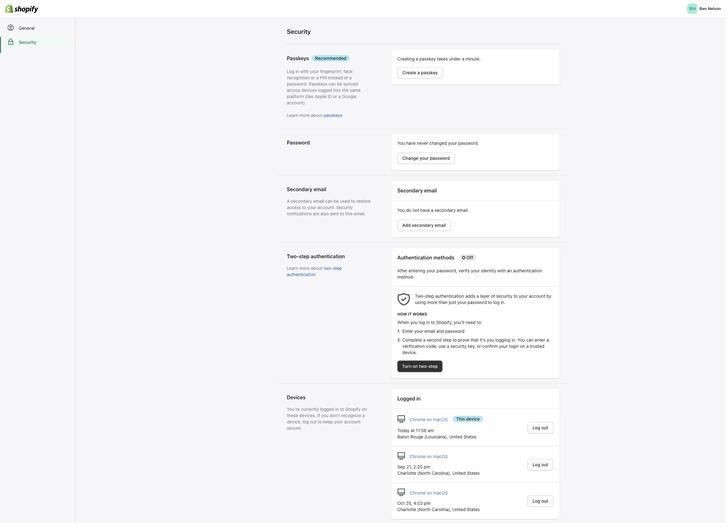 Task type: vqa. For each thing, say whether or not it's contained in the screenshot.
the bottom 'logged'
yes



Task type: locate. For each thing, give the bounding box(es) containing it.
0 vertical spatial password
[[430, 156, 450, 161]]

2 horizontal spatial you
[[487, 337, 494, 343]]

can inside 'log in with your fingerprint, face recognition or a pin instead of a password. passkeys can be synced across devices logged into the same platform (like apple id or a google account).'
[[329, 81, 336, 87]]

more for learn more about
[[299, 266, 310, 271]]

1 horizontal spatial security
[[287, 28, 311, 35]]

on right login
[[520, 344, 525, 349]]

or right key,
[[477, 344, 481, 349]]

2 horizontal spatial security
[[336, 205, 353, 210]]

password down you have never changed your password.
[[430, 156, 450, 161]]

you
[[397, 140, 405, 146], [397, 208, 405, 213], [518, 337, 525, 343]]

(north inside 'oct 25, 4:03 pm charlotte (north carolina), united states'
[[417, 507, 431, 512]]

0 vertical spatial have
[[406, 140, 416, 146]]

0 vertical spatial two-
[[324, 266, 333, 271]]

macos up today at 11:56 am baton rouge (louisiana), united states
[[433, 417, 448, 422]]

0 vertical spatial log out button
[[528, 422, 553, 433]]

1 vertical spatial you
[[487, 337, 494, 343]]

3 log out button from the top
[[528, 496, 553, 507]]

0 horizontal spatial two-
[[324, 266, 333, 271]]

1 vertical spatial have
[[420, 208, 430, 213]]

you
[[410, 320, 418, 325], [487, 337, 494, 343], [321, 413, 328, 418]]

2 (north from the top
[[417, 507, 431, 512]]

1 vertical spatial united
[[452, 471, 466, 476]]

macos up sep 21, 2:20 pm charlotte (north carolina), united states on the bottom of the page
[[433, 454, 448, 459]]

password
[[430, 156, 450, 161], [467, 300, 487, 305], [445, 329, 465, 334]]

bn
[[689, 6, 696, 11]]

have
[[406, 140, 416, 146], [420, 208, 430, 213]]

secondary up do
[[397, 188, 423, 193]]

2 learn from the top
[[287, 266, 298, 271]]

2 chrome on macos from the top
[[410, 454, 448, 459]]

0 vertical spatial in.
[[501, 300, 506, 305]]

passkey down the creating a passkey takes under a minute.
[[421, 70, 438, 75]]

you up login
[[518, 337, 525, 343]]

to down if
[[318, 419, 322, 425]]

2 horizontal spatial log
[[493, 300, 500, 305]]

0 horizontal spatial log
[[303, 419, 309, 425]]

apple
[[315, 94, 326, 99]]

pm right the 2:20
[[424, 464, 430, 470]]

0 horizontal spatial in.
[[501, 300, 506, 305]]

in inside 'log in with your fingerprint, face recognition or a pin instead of a password. passkeys can be synced across devices logged into the same platform (like apple id or a google account).'
[[296, 69, 299, 74]]

charlotte inside 'oct 25, 4:03 pm charlotte (north carolina), united states'
[[397, 507, 416, 512]]

secondary up a
[[287, 187, 312, 192]]

email
[[314, 187, 326, 192], [424, 188, 437, 193], [313, 198, 324, 204], [435, 223, 446, 228], [424, 329, 435, 334]]

two-
[[324, 266, 333, 271], [419, 364, 429, 369]]

step inside two-step authentication adds a layer of security to your account by using more than just your password to log in.
[[425, 293, 434, 299]]

two- inside two-step authentication adds a layer of security to your account by using more than just your password to log in.
[[415, 293, 425, 299]]

1 vertical spatial security
[[451, 344, 467, 349]]

21,
[[406, 464, 412, 470]]

you up the confirm
[[487, 337, 494, 343]]

email inside "add secondary email" button
[[435, 223, 446, 228]]

learn more about
[[287, 266, 324, 271]]

password down you'll
[[445, 329, 465, 334]]

charlotte inside sep 21, 2:20 pm charlotte (north carolina), united states
[[397, 471, 416, 476]]

about for learn more about
[[311, 266, 323, 271]]

2 vertical spatial you
[[321, 413, 328, 418]]

1 vertical spatial learn
[[287, 266, 298, 271]]

chrome on macos button up the 2:20
[[410, 454, 448, 460]]

step up learn more about
[[299, 254, 309, 259]]

2 carolina), from the top
[[432, 507, 451, 512]]

with inside after entering your password, verify your identity with an authentication method.
[[497, 268, 506, 273]]

1 horizontal spatial in.
[[512, 337, 516, 343]]

1 about from the top
[[311, 113, 323, 118]]

1 learn from the top
[[287, 113, 298, 118]]

password.
[[287, 81, 308, 87], [458, 140, 479, 146]]

2 chrome from the top
[[410, 454, 426, 459]]

united inside sep 21, 2:20 pm charlotte (north carolina), united states
[[452, 471, 466, 476]]

on for the chrome on macos button associated with sep 21, 2:20 pm
[[427, 454, 432, 459]]

2 color slate lighter image from the top
[[397, 489, 405, 496]]

passkey inside button
[[421, 70, 438, 75]]

logging
[[495, 337, 510, 343]]

it
[[408, 312, 412, 317]]

(north down the 2:20
[[417, 471, 431, 476]]

your up are in the top of the page
[[307, 205, 316, 210]]

can inside complete a second step to prove that it's you logging in. you can enter a verification code, use a security key, or confirm your login on a trusted device.
[[526, 337, 534, 343]]

account inside two-step authentication adds a layer of security to your account by using more than just your password to log in.
[[529, 293, 545, 299]]

password down the adds
[[467, 300, 487, 305]]

on for oct 25, 4:03 pm's the chrome on macos button
[[427, 490, 432, 496]]

2 vertical spatial chrome
[[410, 490, 426, 496]]

0 vertical spatial be
[[337, 81, 342, 87]]

your down logging
[[499, 344, 508, 349]]

2 vertical spatial united
[[452, 507, 466, 512]]

charlotte
[[397, 471, 416, 476], [397, 507, 416, 512]]

account
[[529, 293, 545, 299], [344, 419, 361, 425]]

your down don't
[[334, 419, 343, 425]]

0 vertical spatial states
[[464, 434, 477, 440]]

0 vertical spatial carolina),
[[432, 471, 451, 476]]

1 vertical spatial two-
[[415, 293, 425, 299]]

2 vertical spatial log out button
[[528, 496, 553, 507]]

states inside today at 11:56 am baton rouge (louisiana), united states
[[464, 434, 477, 440]]

0 vertical spatial with
[[300, 69, 309, 74]]

change your password
[[402, 156, 450, 161]]

this
[[345, 211, 353, 216]]

2 vertical spatial security
[[336, 205, 353, 210]]

0 vertical spatial or
[[311, 75, 315, 80]]

3 macos from the top
[[433, 490, 448, 496]]

log inside two-step authentication adds a layer of security to your account by using more than just your password to log in.
[[493, 300, 500, 305]]

2 vertical spatial macos
[[433, 490, 448, 496]]

you for you have never changed your password.
[[397, 140, 405, 146]]

carolina), inside sep 21, 2:20 pm charlotte (north carolina), united states
[[432, 471, 451, 476]]

out for sep 21, 2:20 pm charlotte (north carolina), united states
[[541, 462, 548, 467]]

macos for sep 21, 2:20 pm
[[433, 454, 448, 459]]

carolina), inside 'oct 25, 4:03 pm charlotte (north carolina), united states'
[[432, 507, 451, 512]]

email. inside a secondary email can be used to restore access to your account. security notifications are also sent to this email.
[[354, 211, 366, 216]]

1 vertical spatial with
[[497, 268, 506, 273]]

in. inside complete a second step to prove that it's you logging in. you can enter a verification code, use a security key, or confirm your login on a trusted device.
[[512, 337, 516, 343]]

log out button for sep 21, 2:20 pm charlotte (north carolina), united states
[[528, 459, 553, 470]]

or
[[311, 75, 315, 80], [333, 94, 337, 99], [477, 344, 481, 349]]

you up change at the top of the page
[[397, 140, 405, 146]]

2 charlotte from the top
[[397, 507, 416, 512]]

color slate lighter image up oct
[[397, 489, 405, 496]]

you'll
[[454, 320, 464, 325]]

2 log out from the top
[[533, 462, 548, 467]]

1 vertical spatial chrome
[[410, 454, 426, 459]]

log for today at 11:56 am baton rouge (louisiana), united states
[[533, 425, 540, 430]]

2:20
[[413, 464, 423, 470]]

chrome on macos up 4:03
[[410, 490, 448, 496]]

password. down recognition
[[287, 81, 308, 87]]

2 chrome on macos button from the top
[[410, 454, 448, 460]]

0 horizontal spatial secondary email
[[287, 187, 326, 192]]

1 horizontal spatial with
[[497, 268, 506, 273]]

be
[[337, 81, 342, 87], [334, 198, 339, 204]]

states for today at 11:56 am baton rouge (louisiana), united states
[[464, 434, 477, 440]]

two- up learn more about
[[287, 254, 299, 259]]

in inside you're currently logged in to shopify on these devices. if you don't recognize a device, log out to keep your account secure.
[[335, 407, 339, 412]]

1 vertical spatial of
[[491, 293, 495, 299]]

secondary email up a
[[287, 187, 326, 192]]

with up recognition
[[300, 69, 309, 74]]

learn for learn more about passkeys
[[287, 113, 298, 118]]

1 color slate lighter image from the top
[[397, 452, 405, 460]]

states inside 'oct 25, 4:03 pm charlotte (north carolina), united states'
[[467, 507, 480, 512]]

0 vertical spatial chrome on macos
[[410, 417, 448, 422]]

step inside button
[[429, 364, 438, 369]]

3 chrome on macos from the top
[[410, 490, 448, 496]]

logged up apple
[[318, 87, 332, 93]]

shopify image
[[5, 4, 38, 14]]

to left "this"
[[340, 211, 344, 216]]

2 vertical spatial can
[[526, 337, 534, 343]]

in up enter your email and password at the bottom of page
[[426, 320, 430, 325]]

add
[[402, 223, 411, 228]]

authentication inside the two-step authentication
[[287, 272, 316, 277]]

0 vertical spatial logged
[[318, 87, 332, 93]]

on up am
[[427, 417, 432, 422]]

log out button for today at 11:56 am baton rouge (louisiana), united states
[[528, 422, 553, 433]]

devices
[[301, 87, 317, 93]]

your up complete
[[414, 329, 423, 334]]

step for two-step authentication
[[333, 266, 342, 271]]

can
[[329, 81, 336, 87], [325, 198, 333, 204], [526, 337, 534, 343]]

password
[[287, 140, 310, 145]]

3 log out from the top
[[533, 498, 548, 504]]

two-
[[287, 254, 299, 259], [415, 293, 425, 299]]

learn for learn more about
[[287, 266, 298, 271]]

0 horizontal spatial with
[[300, 69, 309, 74]]

states for sep 21, 2:20 pm charlotte (north carolina), united states
[[467, 471, 480, 476]]

united inside 'oct 25, 4:03 pm charlotte (north carolina), united states'
[[452, 507, 466, 512]]

pm right 4:03
[[424, 501, 431, 506]]

(north inside sep 21, 2:20 pm charlotte (north carolina), united states
[[417, 471, 431, 476]]

learn more about passkeys
[[287, 113, 342, 118]]

secondary right add at the top right
[[412, 223, 434, 228]]

have left never
[[406, 140, 416, 146]]

carolina), for sep 21, 2:20 pm
[[432, 471, 451, 476]]

a right recognize
[[362, 413, 365, 418]]

log out
[[533, 425, 548, 430], [533, 462, 548, 467], [533, 498, 548, 504]]

password. inside 'log in with your fingerprint, face recognition or a pin instead of a password. passkeys can be synced across devices logged into the same platform (like apple id or a google account).'
[[287, 81, 308, 87]]

passkeys inside 'log in with your fingerprint, face recognition or a pin instead of a password. passkeys can be synced across devices logged into the same platform (like apple id or a google account).'
[[309, 81, 327, 87]]

2 vertical spatial or
[[477, 344, 481, 349]]

logged inside you're currently logged in to shopify on these devices. if you don't recognize a device, log out to keep your account secure.
[[320, 407, 334, 412]]

am
[[428, 428, 434, 433]]

1 log out from the top
[[533, 425, 548, 430]]

chrome on macos button up am
[[410, 417, 448, 423]]

0 horizontal spatial email.
[[354, 211, 366, 216]]

pm for sep 21, 2:20 pm
[[424, 464, 430, 470]]

secondary
[[291, 198, 312, 204], [435, 208, 456, 213], [412, 223, 434, 228]]

password. right changed
[[458, 140, 479, 146]]

methods
[[434, 255, 454, 261]]

1 vertical spatial passkey
[[421, 70, 438, 75]]

in right logged
[[416, 396, 421, 402]]

a inside button
[[417, 70, 420, 75]]

chrome on macos button up 4:03
[[410, 490, 448, 496]]

authentication inside two-step authentication adds a layer of security to your account by using more than just your password to log in.
[[435, 293, 464, 299]]

complete
[[402, 337, 422, 343]]

0 vertical spatial passkey
[[419, 56, 436, 61]]

can down instead
[[329, 81, 336, 87]]

you down it
[[410, 320, 418, 325]]

secondary up access
[[291, 198, 312, 204]]

in up don't
[[335, 407, 339, 412]]

1 carolina), from the top
[[432, 471, 451, 476]]

do
[[406, 208, 411, 213]]

logged
[[318, 87, 332, 93], [320, 407, 334, 412]]

of inside two-step authentication adds a layer of security to your account by using more than just your password to log in.
[[491, 293, 495, 299]]

chrome for 2:20
[[410, 454, 426, 459]]

to right the 'used'
[[351, 198, 355, 204]]

more down two-step authentication
[[299, 266, 310, 271]]

two-step authentication
[[287, 254, 345, 259]]

about down two-step authentication
[[311, 266, 323, 271]]

can inside a secondary email can be used to restore access to your account. security notifications are also sent to this email.
[[325, 198, 333, 204]]

email for add
[[435, 223, 446, 228]]

be left the 'used'
[[334, 198, 339, 204]]

0 horizontal spatial security
[[451, 344, 467, 349]]

two-step authentication adds a layer of security to your account by using more than just your password to log in.
[[415, 293, 551, 305]]

0 vertical spatial of
[[344, 75, 348, 80]]

step down code,
[[429, 364, 438, 369]]

0 vertical spatial chrome on macos button
[[410, 417, 448, 423]]

0 horizontal spatial account
[[344, 419, 361, 425]]

authentication up the two-step authentication in the left of the page
[[311, 254, 345, 259]]

a right the enter at bottom right
[[547, 337, 549, 343]]

turn
[[402, 364, 412, 369]]

platform
[[287, 94, 304, 99]]

color slate lighter image
[[397, 452, 405, 460], [397, 489, 405, 496]]

to left prove
[[453, 337, 457, 343]]

1 vertical spatial password.
[[458, 140, 479, 146]]

learn
[[287, 113, 298, 118], [287, 266, 298, 271]]

1 horizontal spatial of
[[491, 293, 495, 299]]

passkeys down pin
[[309, 81, 327, 87]]

chrome on macos button for sep 21, 2:20 pm
[[410, 454, 448, 460]]

(north down 4:03
[[417, 507, 431, 512]]

pm
[[424, 464, 430, 470], [424, 501, 431, 506]]

be inside 'log in with your fingerprint, face recognition or a pin instead of a password. passkeys can be synced across devices logged into the same platform (like apple id or a google account).'
[[337, 81, 342, 87]]

0 vertical spatial about
[[311, 113, 323, 118]]

secondary up the add secondary email
[[435, 208, 456, 213]]

email for enter
[[424, 329, 435, 334]]

1 (north from the top
[[417, 471, 431, 476]]

your inside 'log in with your fingerprint, face recognition or a pin instead of a password. passkeys can be synced across devices logged into the same platform (like apple id or a google account).'
[[310, 69, 319, 74]]

more left than
[[427, 300, 437, 305]]

you left do
[[397, 208, 405, 213]]

secondary for add secondary email
[[412, 223, 434, 228]]

chrome on macos
[[410, 417, 448, 422], [410, 454, 448, 459], [410, 490, 448, 496]]

1 charlotte from the top
[[397, 471, 416, 476]]

two- inside the two-step authentication
[[324, 266, 333, 271]]

password inside change your password button
[[430, 156, 450, 161]]

1 vertical spatial log
[[419, 320, 425, 325]]

security right layer
[[496, 293, 512, 299]]

on right the turn
[[413, 364, 418, 369]]

united inside today at 11:56 am baton rouge (louisiana), united states
[[449, 434, 463, 440]]

1 horizontal spatial have
[[420, 208, 430, 213]]

united for sep 21, 2:20 pm charlotte (north carolina), united states
[[452, 471, 466, 476]]

secondary for a secondary email can be used to restore access to your account. security notifications are also sent to this email.
[[291, 198, 312, 204]]

to inside complete a second step to prove that it's you logging in. you can enter a verification code, use a security key, or confirm your login on a trusted device.
[[453, 337, 457, 343]]

on inside complete a second step to prove that it's you logging in. you can enter a verification code, use a security key, or confirm your login on a trusted device.
[[520, 344, 525, 349]]

of
[[344, 75, 348, 80], [491, 293, 495, 299]]

0 vertical spatial learn
[[287, 113, 298, 118]]

add secondary email button
[[397, 220, 451, 231]]

step up use
[[443, 337, 452, 343]]

security
[[287, 28, 311, 35], [19, 40, 36, 45], [336, 205, 353, 210]]

0 vertical spatial security
[[496, 293, 512, 299]]

2 vertical spatial more
[[427, 300, 437, 305]]

oct 25, 4:03 pm charlotte (north carolina), united states
[[397, 501, 480, 512]]

the
[[342, 87, 349, 93]]

security down prove
[[451, 344, 467, 349]]

security inside two-step authentication adds a layer of security to your account by using more than just your password to log in.
[[496, 293, 512, 299]]

(like
[[305, 94, 314, 99]]

pm inside 'oct 25, 4:03 pm charlotte (north carolina), united states'
[[424, 501, 431, 506]]

2 vertical spatial secondary
[[412, 223, 434, 228]]

authentication up just
[[435, 293, 464, 299]]

0 vertical spatial pm
[[424, 464, 430, 470]]

2 vertical spatial you
[[518, 337, 525, 343]]

two- right the turn
[[419, 364, 429, 369]]

after
[[397, 268, 407, 273]]

1 vertical spatial carolina),
[[432, 507, 451, 512]]

be up into
[[337, 81, 342, 87]]

you right if
[[321, 413, 328, 418]]

1 chrome from the top
[[410, 417, 426, 422]]

pm inside sep 21, 2:20 pm charlotte (north carolina), united states
[[424, 464, 430, 470]]

more for learn more about passkeys
[[299, 113, 310, 118]]

0 vertical spatial chrome
[[410, 417, 426, 422]]

when
[[397, 320, 409, 325]]

0 horizontal spatial security
[[19, 40, 36, 45]]

of right layer
[[491, 293, 495, 299]]

2 vertical spatial log out
[[533, 498, 548, 504]]

your right change at the top of the page
[[420, 156, 429, 161]]

1 vertical spatial in.
[[512, 337, 516, 343]]

charlotte down the 21,
[[397, 471, 416, 476]]

to up notifications
[[302, 205, 306, 210]]

1 vertical spatial charlotte
[[397, 507, 416, 512]]

secondary email up not
[[397, 188, 437, 193]]

1 vertical spatial more
[[299, 266, 310, 271]]

1 vertical spatial you
[[397, 208, 405, 213]]

takes
[[437, 56, 448, 61]]

0 vertical spatial you
[[397, 140, 405, 146]]

1 vertical spatial account
[[344, 419, 361, 425]]

a right not
[[431, 208, 433, 213]]

your inside complete a second step to prove that it's you logging in. you can enter a verification code, use a security key, or confirm your login on a trusted device.
[[499, 344, 508, 349]]

you for you do not have a secondary email.
[[397, 208, 405, 213]]

to up enter your email and password at the bottom of page
[[431, 320, 435, 325]]

an
[[507, 268, 512, 273]]

shopify,
[[436, 320, 453, 325]]

recognition
[[287, 75, 310, 80]]

0 horizontal spatial two-
[[287, 254, 299, 259]]

charlotte down 25,
[[397, 507, 416, 512]]

0 vertical spatial color slate lighter image
[[397, 452, 405, 460]]

learn down account).
[[287, 113, 298, 118]]

1 vertical spatial secondary
[[435, 208, 456, 213]]

and
[[436, 329, 444, 334]]

just
[[449, 300, 456, 305]]

security inside complete a second step to prove that it's you logging in. you can enter a verification code, use a security key, or confirm your login on a trusted device.
[[451, 344, 467, 349]]

a right 'create'
[[417, 70, 420, 75]]

1 vertical spatial color slate lighter image
[[397, 489, 405, 496]]

two- up using
[[415, 293, 425, 299]]

of down face on the top left of page
[[344, 75, 348, 80]]

email inside a secondary email can be used to restore access to your account. security notifications are also sent to this email.
[[313, 198, 324, 204]]

you have never changed your password.
[[397, 140, 479, 146]]

log
[[287, 69, 294, 74], [533, 425, 540, 430], [533, 462, 540, 467], [533, 498, 540, 504]]

pm for oct 25, 4:03 pm
[[424, 501, 431, 506]]

0 horizontal spatial secondary
[[291, 198, 312, 204]]

united for today at 11:56 am baton rouge (louisiana), united states
[[449, 434, 463, 440]]

0 horizontal spatial of
[[344, 75, 348, 80]]

security inside a secondary email can be used to restore access to your account. security notifications are also sent to this email.
[[336, 205, 353, 210]]

1 horizontal spatial log
[[419, 320, 425, 325]]

your
[[310, 69, 319, 74], [448, 140, 457, 146], [420, 156, 429, 161], [307, 205, 316, 210], [427, 268, 436, 273], [471, 268, 480, 273], [519, 293, 528, 299], [457, 300, 466, 305], [414, 329, 423, 334], [499, 344, 508, 349], [334, 419, 343, 425]]

3 chrome from the top
[[410, 490, 426, 496]]

create
[[402, 70, 416, 75]]

authentication right an
[[513, 268, 542, 273]]

1 vertical spatial logged
[[320, 407, 334, 412]]

step up using
[[425, 293, 434, 299]]

2 vertical spatial log
[[303, 419, 309, 425]]

3 chrome on macos button from the top
[[410, 490, 448, 496]]

1 vertical spatial be
[[334, 198, 339, 204]]

you do not have a secondary email.
[[397, 208, 469, 213]]

logged
[[397, 396, 415, 402]]

two- for two-step authentication adds a layer of security to your account by using more than just your password to log in.
[[415, 293, 425, 299]]

step inside the two-step authentication
[[333, 266, 342, 271]]

in inside how it works when you log in to shopify, you'll need to:
[[426, 320, 430, 325]]

about left passkeys link
[[311, 113, 323, 118]]

1 vertical spatial pm
[[424, 501, 431, 506]]

into
[[333, 87, 341, 93]]

on inside you're currently logged in to shopify on these devices. if you don't recognize a device, log out to keep your account secure.
[[362, 407, 367, 412]]

secondary inside a secondary email can be used to restore access to your account. security notifications are also sent to this email.
[[291, 198, 312, 204]]

chrome up 11:56
[[410, 417, 426, 422]]

0 vertical spatial (north
[[417, 471, 431, 476]]

states inside sep 21, 2:20 pm charlotte (north carolina), united states
[[467, 471, 480, 476]]

1 vertical spatial macos
[[433, 454, 448, 459]]

after entering your password, verify your identity with an authentication method.
[[397, 268, 542, 280]]

1 horizontal spatial two-
[[419, 364, 429, 369]]

with left an
[[497, 268, 506, 273]]

color slate lighter image for oct
[[397, 489, 405, 496]]

1 vertical spatial chrome on macos button
[[410, 454, 448, 460]]

2 macos from the top
[[433, 454, 448, 459]]

1 log out button from the top
[[528, 422, 553, 433]]

0 vertical spatial log
[[493, 300, 500, 305]]

passkeys up recognition
[[287, 56, 309, 61]]

color slate lighter image up sep
[[397, 452, 405, 460]]

secondary for do
[[397, 188, 423, 193]]

macos up 'oct 25, 4:03 pm charlotte (north carolina), united states'
[[433, 490, 448, 496]]

0 vertical spatial log out
[[533, 425, 548, 430]]

change your password button
[[397, 153, 455, 164]]

passkeys link
[[324, 113, 342, 118]]

1 vertical spatial log out
[[533, 462, 548, 467]]

on up 'oct 25, 4:03 pm charlotte (north carolina), united states'
[[427, 490, 432, 496]]

0 vertical spatial you
[[410, 320, 418, 325]]

secondary inside "add secondary email" button
[[412, 223, 434, 228]]

your right just
[[457, 300, 466, 305]]

on for turn on two-step button
[[413, 364, 418, 369]]

account left by
[[529, 293, 545, 299]]

1 horizontal spatial security
[[496, 293, 512, 299]]

you inside complete a second step to prove that it's you logging in. you can enter a verification code, use a security key, or confirm your login on a trusted device.
[[518, 337, 525, 343]]

2 log out button from the top
[[528, 459, 553, 470]]

2 vertical spatial states
[[467, 507, 480, 512]]

1 vertical spatial log out button
[[528, 459, 553, 470]]

0 vertical spatial two-
[[287, 254, 299, 259]]

2 about from the top
[[311, 266, 323, 271]]

in. inside two-step authentication adds a layer of security to your account by using more than just your password to log in.
[[501, 300, 506, 305]]

0 vertical spatial security
[[287, 28, 311, 35]]

logged up don't
[[320, 407, 334, 412]]

0 vertical spatial macos
[[433, 417, 448, 422]]

same
[[350, 87, 361, 93]]

authentication inside after entering your password, verify your identity with an authentication method.
[[513, 268, 542, 273]]

to right layer
[[514, 293, 518, 299]]

sep
[[397, 464, 405, 470]]

1 vertical spatial states
[[467, 471, 480, 476]]

authentication for two-step authentication adds a layer of security to your account by using more than just your password to log in.
[[435, 293, 464, 299]]



Task type: describe. For each thing, give the bounding box(es) containing it.
2 horizontal spatial secondary
[[435, 208, 456, 213]]

a left the trusted
[[526, 344, 529, 349]]

you inside how it works when you log in to shopify, you'll need to:
[[410, 320, 418, 325]]

to down layer
[[488, 300, 492, 305]]

not
[[413, 208, 419, 213]]

adds
[[465, 293, 475, 299]]

your inside you're currently logged in to shopify on these devices. if you don't recognize a device, log out to keep your account secure.
[[334, 419, 343, 425]]

today at 11:56 am baton rouge (louisiana), united states
[[397, 428, 477, 440]]

account.
[[318, 205, 335, 210]]

turn on two-step button
[[397, 361, 442, 372]]

add secondary email
[[402, 223, 446, 228]]

log inside how it works when you log in to shopify, you'll need to:
[[419, 320, 425, 325]]

out inside you're currently logged in to shopify on these devices. if you don't recognize a device, log out to keep your account secure.
[[310, 419, 317, 425]]

you're currently logged in to shopify on these devices. if you don't recognize a device, log out to keep your account secure.
[[287, 407, 367, 431]]

out for oct 25, 4:03 pm charlotte (north carolina), united states
[[541, 498, 548, 504]]

step for two-step authentication adds a layer of security to your account by using more than just your password to log in.
[[425, 293, 434, 299]]

passkey for create
[[421, 70, 438, 75]]

baton
[[397, 434, 409, 440]]

charlotte for 21,
[[397, 471, 416, 476]]

charlotte for 25,
[[397, 507, 416, 512]]

how
[[397, 312, 407, 317]]

log in with your fingerprint, face recognition or a pin instead of a password. passkeys can be synced across devices logged into the same platform (like apple id or a google account).
[[287, 69, 361, 105]]

that
[[471, 337, 479, 343]]

log out for today at 11:56 am baton rouge (louisiana), united states
[[533, 425, 548, 430]]

two-step authentication link
[[287, 266, 342, 277]]

two- inside button
[[419, 364, 429, 369]]

to:
[[477, 320, 482, 325]]

1 vertical spatial security
[[19, 40, 36, 45]]

carolina), for oct 25, 4:03 pm
[[432, 507, 451, 512]]

you inside complete a second step to prove that it's you logging in. you can enter a verification code, use a security key, or confirm your login on a trusted device.
[[487, 337, 494, 343]]

logged inside 'log in with your fingerprint, face recognition or a pin instead of a password. passkeys can be synced across devices logged into the same platform (like apple id or a google account).'
[[318, 87, 332, 93]]

instead
[[328, 75, 343, 80]]

creating
[[397, 56, 415, 61]]

secondary for secondary
[[287, 187, 312, 192]]

your down authentication methods
[[427, 268, 436, 273]]

a right under at top
[[462, 56, 464, 61]]

a left pin
[[316, 75, 319, 80]]

synced
[[343, 81, 358, 87]]

your inside change your password button
[[420, 156, 429, 161]]

your inside a secondary email can be used to restore access to your account. security notifications are also sent to this email.
[[307, 205, 316, 210]]

also
[[321, 211, 329, 216]]

1 horizontal spatial email.
[[457, 208, 469, 213]]

0 horizontal spatial or
[[311, 75, 315, 80]]

login
[[509, 344, 519, 349]]

ben
[[700, 6, 707, 11]]

nelson
[[708, 6, 721, 11]]

pin
[[320, 75, 327, 80]]

ben nelson
[[700, 6, 721, 11]]

access
[[287, 205, 301, 210]]

a right creating
[[416, 56, 418, 61]]

to inside how it works when you log in to shopify, you'll need to:
[[431, 320, 435, 325]]

a down into
[[338, 94, 341, 99]]

keep
[[323, 419, 333, 425]]

a right use
[[447, 344, 449, 349]]

secure.
[[287, 425, 302, 431]]

out for today at 11:56 am baton rouge (louisiana), united states
[[541, 425, 548, 430]]

than
[[439, 300, 448, 305]]

log out for sep 21, 2:20 pm charlotte (north carolina), united states
[[533, 462, 548, 467]]

don't
[[330, 413, 340, 418]]

of inside 'log in with your fingerprint, face recognition or a pin instead of a password. passkeys can be synced across devices logged into the same platform (like apple id or a google account).'
[[344, 75, 348, 80]]

account).
[[287, 100, 306, 105]]

currently
[[301, 407, 319, 412]]

(north for 4:03
[[417, 507, 431, 512]]

oct
[[397, 501, 405, 506]]

(north for 2:20
[[417, 471, 431, 476]]

notifications
[[287, 211, 312, 216]]

2 vertical spatial password
[[445, 329, 465, 334]]

your left by
[[519, 293, 528, 299]]

face
[[344, 69, 352, 74]]

identity
[[481, 268, 496, 273]]

method.
[[397, 274, 414, 280]]

be inside a secondary email can be used to restore access to your account. security notifications are also sent to this email.
[[334, 198, 339, 204]]

a inside two-step authentication adds a layer of security to your account by using more than just your password to log in.
[[477, 293, 479, 299]]

off
[[467, 255, 473, 260]]

verify
[[459, 268, 470, 273]]

united for oct 25, 4:03 pm charlotte (north carolina), united states
[[452, 507, 466, 512]]

id
[[328, 94, 332, 99]]

secondary email for email
[[287, 187, 326, 192]]

need
[[466, 320, 476, 325]]

step for two-step authentication
[[299, 254, 309, 259]]

device
[[466, 416, 480, 422]]

chrome for 4:03
[[410, 490, 426, 496]]

1 chrome on macos from the top
[[410, 417, 448, 422]]

about for learn more about passkeys
[[311, 113, 323, 118]]

1 chrome on macos button from the top
[[410, 417, 448, 423]]

secondary email for not
[[397, 188, 437, 193]]

turn on two-step
[[402, 364, 438, 369]]

second
[[427, 337, 442, 343]]

general
[[19, 25, 35, 31]]

account inside you're currently logged in to shopify on these devices. if you don't recognize a device, log out to keep your account secure.
[[344, 419, 361, 425]]

you inside you're currently logged in to shopify on these devices. if you don't recognize a device, log out to keep your account secure.
[[321, 413, 328, 418]]

macos for oct 25, 4:03 pm
[[433, 490, 448, 496]]

color slate lighter image
[[397, 415, 405, 423]]

on for 1st the chrome on macos button from the top of the page
[[427, 417, 432, 422]]

log for oct 25, 4:03 pm charlotte (north carolina), united states
[[533, 498, 540, 504]]

with inside 'log in with your fingerprint, face recognition or a pin instead of a password. passkeys can be synced across devices logged into the same platform (like apple id or a google account).'
[[300, 69, 309, 74]]

two- for two-step authentication
[[287, 254, 299, 259]]

1 horizontal spatial password.
[[458, 140, 479, 146]]

0 horizontal spatial have
[[406, 140, 416, 146]]

log for sep 21, 2:20 pm charlotte (north carolina), united states
[[533, 462, 540, 467]]

or inside complete a second step to prove that it's you logging in. you can enter a verification code, use a security key, or confirm your login on a trusted device.
[[477, 344, 481, 349]]

sent
[[330, 211, 339, 216]]

25,
[[406, 501, 412, 506]]

authentication for two-step authentication
[[287, 272, 316, 277]]

step inside complete a second step to prove that it's you logging in. you can enter a verification code, use a security key, or confirm your login on a trusted device.
[[443, 337, 452, 343]]

log inside 'log in with your fingerprint, face recognition or a pin instead of a password. passkeys can be synced across devices logged into the same platform (like apple id or a google account).'
[[287, 69, 294, 74]]

device,
[[287, 419, 301, 425]]

devices
[[287, 395, 306, 400]]

1 macos from the top
[[433, 417, 448, 422]]

passkey for creating
[[419, 56, 436, 61]]

log out button for oct 25, 4:03 pm charlotte (north carolina), united states
[[528, 496, 553, 507]]

verification
[[402, 344, 425, 349]]

these
[[287, 413, 298, 418]]

chrome on macos button for oct 25, 4:03 pm
[[410, 490, 448, 496]]

a up synced
[[349, 75, 352, 80]]

rouge
[[410, 434, 423, 440]]

enter
[[535, 337, 545, 343]]

0 vertical spatial passkeys
[[287, 56, 309, 61]]

passkeys
[[324, 113, 342, 118]]

two-step authentication
[[287, 266, 342, 277]]

works
[[413, 312, 427, 317]]

authentication
[[397, 255, 432, 261]]

this device
[[456, 416, 480, 422]]

to up don't
[[340, 407, 344, 412]]

google
[[342, 94, 356, 99]]

your right changed
[[448, 140, 457, 146]]

color slate lighter image for sep
[[397, 452, 405, 460]]

confirm
[[482, 344, 498, 349]]

password inside two-step authentication adds a layer of security to your account by using more than just your password to log in.
[[467, 300, 487, 305]]

general link
[[3, 23, 72, 34]]

key,
[[468, 344, 476, 349]]

restore
[[356, 198, 371, 204]]

this
[[456, 416, 465, 422]]

authentication for two-step authentication
[[311, 254, 345, 259]]

code,
[[426, 344, 437, 349]]

minute.
[[466, 56, 481, 61]]

how it works when you log in to shopify, you'll need to:
[[397, 312, 482, 325]]

authentication methods
[[397, 255, 454, 261]]

are
[[313, 211, 319, 216]]

log out for oct 25, 4:03 pm charlotte (north carolina), united states
[[533, 498, 548, 504]]

shopify
[[345, 407, 361, 412]]

trusted
[[530, 344, 544, 349]]

change
[[402, 156, 418, 161]]

chrome on macos for sep 21, 2:20 pm
[[410, 454, 448, 459]]

used
[[340, 198, 350, 204]]

today
[[397, 428, 410, 433]]

password,
[[437, 268, 457, 273]]

(louisiana),
[[425, 434, 448, 440]]

11:56
[[416, 428, 427, 433]]

more inside two-step authentication adds a layer of security to your account by using more than just your password to log in.
[[427, 300, 437, 305]]

log inside you're currently logged in to shopify on these devices. if you don't recognize a device, log out to keep your account secure.
[[303, 419, 309, 425]]

a left second
[[423, 337, 426, 343]]

a
[[287, 198, 290, 204]]

device.
[[402, 350, 417, 355]]

states for oct 25, 4:03 pm charlotte (north carolina), united states
[[467, 507, 480, 512]]

chrome on macos for oct 25, 4:03 pm
[[410, 490, 448, 496]]

never
[[417, 140, 428, 146]]

a inside you're currently logged in to shopify on these devices. if you don't recognize a device, log out to keep your account secure.
[[362, 413, 365, 418]]

your right the verify
[[471, 268, 480, 273]]

entering
[[409, 268, 425, 273]]

fingerprint,
[[320, 69, 343, 74]]

1 vertical spatial or
[[333, 94, 337, 99]]

email for a
[[313, 198, 324, 204]]

4:03
[[414, 501, 423, 506]]

it's
[[480, 337, 486, 343]]



